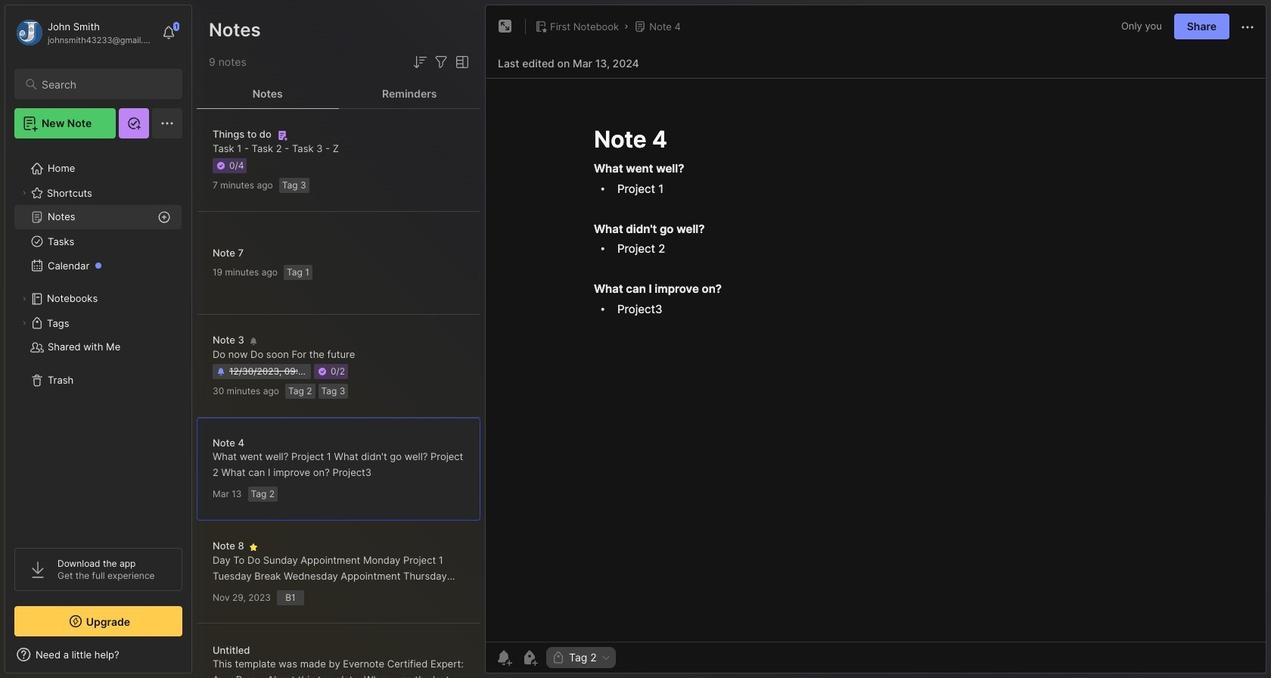 Task type: describe. For each thing, give the bounding box(es) containing it.
more actions image
[[1239, 18, 1257, 36]]

Add filters field
[[432, 53, 450, 71]]

expand notebooks image
[[20, 294, 29, 303]]

Search text field
[[42, 77, 169, 92]]

add a reminder image
[[495, 649, 513, 667]]

add tag image
[[521, 649, 539, 667]]

main element
[[0, 0, 197, 678]]

Account field
[[14, 17, 154, 48]]

WHAT'S NEW field
[[5, 643, 191, 667]]

add filters image
[[432, 53, 450, 71]]



Task type: locate. For each thing, give the bounding box(es) containing it.
View options field
[[450, 53, 471, 71]]

none search field inside main element
[[42, 75, 169, 93]]

More actions field
[[1239, 17, 1257, 36]]

expand tags image
[[20, 319, 29, 328]]

tab list
[[197, 79, 481, 109]]

note window element
[[485, 5, 1267, 677]]

click to collapse image
[[191, 650, 202, 668]]

None search field
[[42, 75, 169, 93]]

Tag 2 Tag actions field
[[597, 652, 611, 663]]

tree
[[5, 148, 191, 534]]

Sort options field
[[411, 53, 429, 71]]

tree inside main element
[[5, 148, 191, 534]]

expand note image
[[496, 17, 515, 36]]

Note Editor text field
[[486, 78, 1266, 642]]



Task type: vqa. For each thing, say whether or not it's contained in the screenshot.
Me
no



